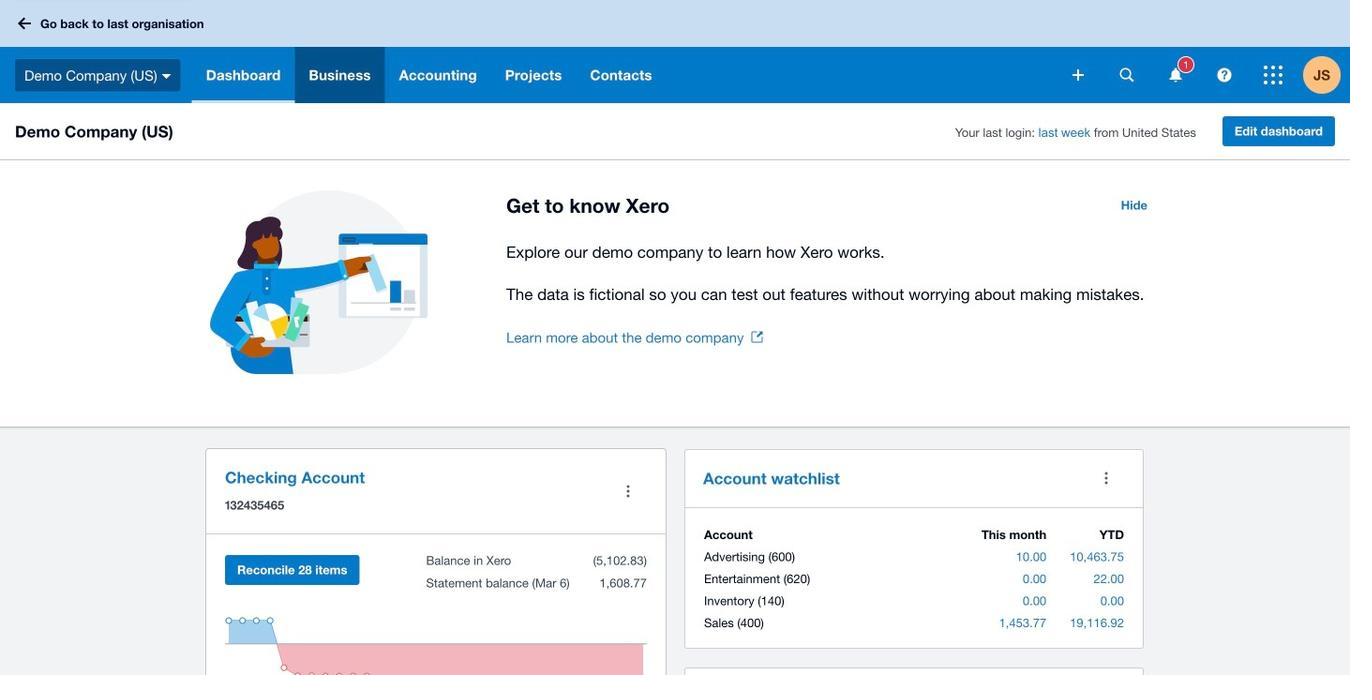 Task type: describe. For each thing, give the bounding box(es) containing it.
0 horizontal spatial svg image
[[18, 17, 31, 30]]

intro banner body element
[[506, 239, 1159, 308]]

manage menu toggle image
[[610, 473, 647, 510]]

1 horizontal spatial svg image
[[1073, 69, 1084, 81]]



Task type: vqa. For each thing, say whether or not it's contained in the screenshot.
the right svg icon
yes



Task type: locate. For each thing, give the bounding box(es) containing it.
banner
[[0, 0, 1351, 103]]

2 horizontal spatial svg image
[[1120, 68, 1134, 82]]

svg image
[[18, 17, 31, 30], [1120, 68, 1134, 82], [1073, 69, 1084, 81]]

svg image
[[1264, 66, 1283, 84], [1170, 68, 1182, 82], [1218, 68, 1232, 82], [162, 74, 171, 79]]



